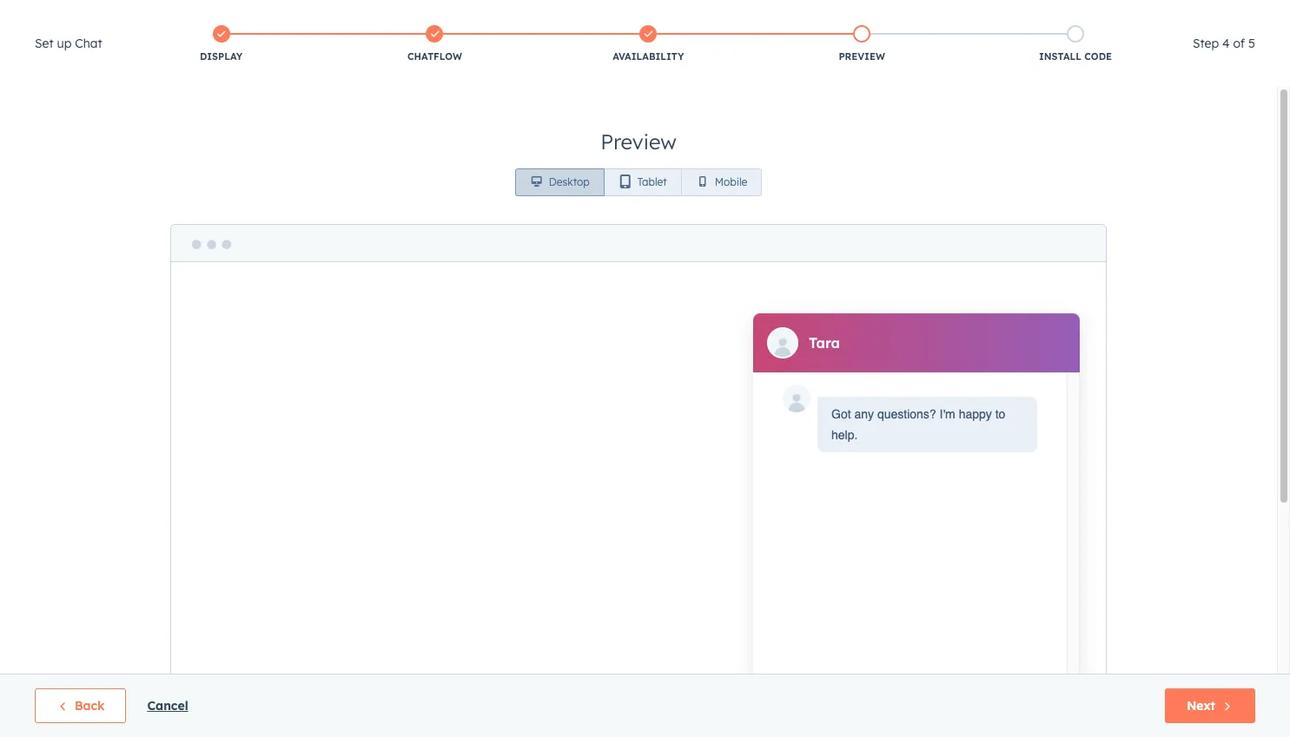 Task type: describe. For each thing, give the bounding box(es) containing it.
Search HubSpot search field
[[1046, 37, 1259, 66]]

code
[[1085, 50, 1112, 63]]

set up chat heading
[[35, 33, 102, 54]]

agent says: got any questions? i'm happy to help. element
[[832, 404, 1024, 446]]

i'm
[[940, 408, 956, 422]]

preview list item
[[755, 22, 969, 67]]

mobile button
[[681, 169, 762, 196]]

availability completed list item
[[542, 22, 755, 67]]

1 menu item from the left
[[859, 0, 947, 28]]

0 horizontal spatial preview
[[601, 129, 677, 155]]

got any questions? i'm happy to help.
[[832, 408, 1006, 442]]

search button
[[1242, 37, 1275, 66]]

next button
[[1166, 689, 1256, 724]]

questions?
[[878, 408, 937, 422]]

mobile
[[715, 176, 748, 189]]

search image
[[1251, 43, 1266, 59]]

chatflow completed list item
[[328, 22, 542, 67]]

display completed list item
[[114, 22, 328, 67]]

4
[[1223, 36, 1230, 51]]

settings link
[[1052, 0, 1088, 28]]

tablet button
[[604, 169, 682, 196]]

install code
[[1039, 50, 1112, 63]]

2 menu item from the left
[[986, 0, 1022, 28]]

install
[[1039, 50, 1082, 63]]

step
[[1193, 36, 1219, 51]]

chatflow
[[408, 50, 462, 63]]

settings image
[[1062, 8, 1078, 23]]

preview inside 'list item'
[[839, 50, 885, 63]]

desktop
[[549, 176, 590, 189]]



Task type: vqa. For each thing, say whether or not it's contained in the screenshot.
the Set up Chat heading
yes



Task type: locate. For each thing, give the bounding box(es) containing it.
5
[[1249, 36, 1256, 51]]

of
[[1234, 36, 1245, 51]]

display
[[200, 50, 243, 63]]

0 vertical spatial preview
[[839, 50, 885, 63]]

step 4 of 5
[[1193, 36, 1256, 51]]

desktop button
[[515, 169, 605, 196]]

menu
[[859, 0, 1270, 34]]

set
[[35, 36, 54, 51]]

1 vertical spatial preview
[[601, 129, 677, 155]]

up
[[57, 36, 72, 51]]

cancel
[[147, 699, 188, 714]]

3 menu item from the left
[[1022, 0, 1052, 28]]

group containing desktop
[[515, 169, 762, 196]]

to
[[996, 408, 1006, 422]]

set up chat
[[35, 36, 102, 51]]

menu item
[[859, 0, 947, 28], [986, 0, 1022, 28], [1022, 0, 1052, 28]]

cancel button
[[147, 696, 188, 717]]

preview
[[839, 50, 885, 63], [601, 129, 677, 155]]

availability
[[613, 50, 684, 63]]

list containing display
[[114, 22, 1183, 67]]

list
[[114, 22, 1183, 67]]

group
[[515, 169, 762, 196]]

chat
[[75, 36, 102, 51]]

happy
[[959, 408, 992, 422]]

any
[[855, 408, 874, 422]]

back button
[[35, 689, 126, 724]]

next
[[1187, 699, 1216, 714]]

help.
[[832, 429, 858, 442]]

1 horizontal spatial preview
[[839, 50, 885, 63]]

back
[[75, 699, 105, 714]]

install code list item
[[969, 22, 1183, 67]]

tara
[[809, 335, 840, 352]]

got
[[832, 408, 851, 422]]

tablet
[[638, 176, 667, 189]]



